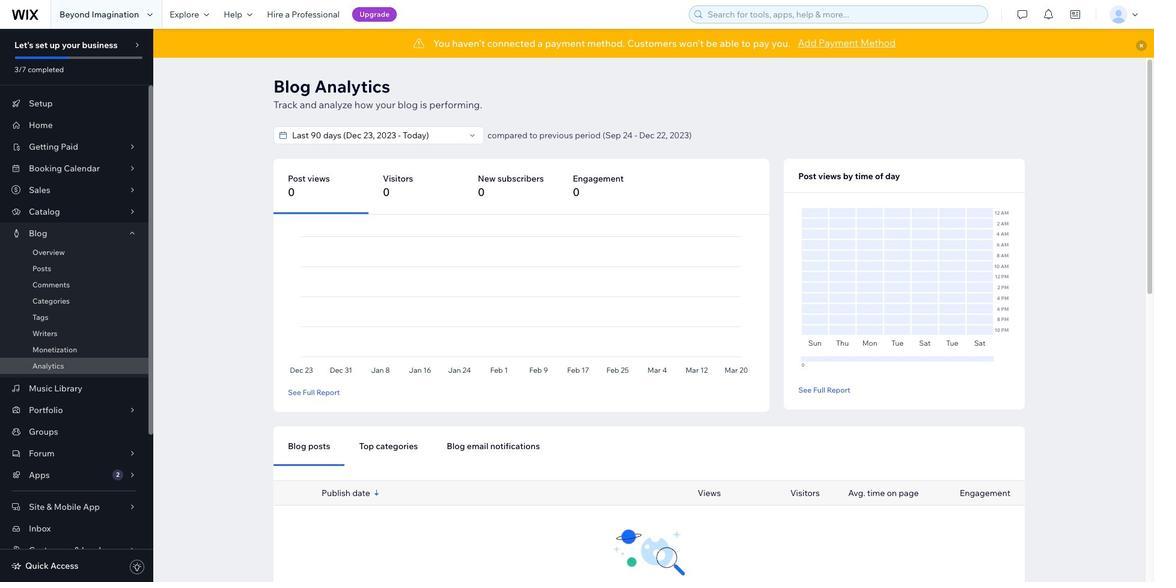 Task type: locate. For each thing, give the bounding box(es) containing it.
alert
[[153, 29, 1155, 58]]

Search for tools, apps, help & more... field
[[705, 6, 985, 23]]

None field
[[289, 127, 466, 144]]



Task type: vqa. For each thing, say whether or not it's contained in the screenshot.
Sidebar element at left
yes



Task type: describe. For each thing, give the bounding box(es) containing it.
sidebar element
[[0, 29, 153, 582]]



